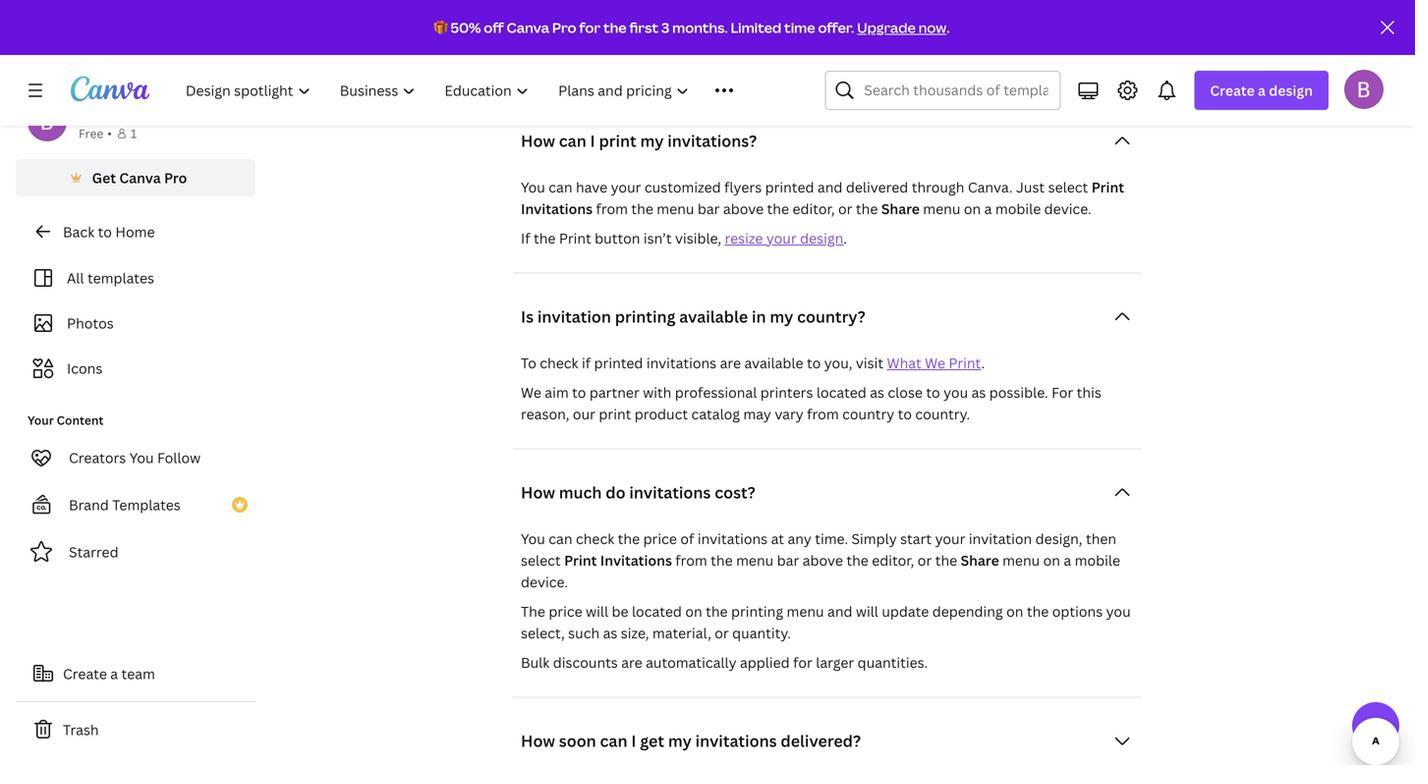 Task type: vqa. For each thing, say whether or not it's contained in the screenshot.
topmost Invitation
yes



Task type: describe. For each thing, give the bounding box(es) containing it.
1 vertical spatial .
[[844, 229, 847, 248]]

now
[[919, 18, 947, 37]]

invitations inside dropdown button
[[695, 731, 777, 752]]

menu inside menu on a mobile device.
[[1003, 551, 1040, 570]]

the up material,
[[706, 602, 728, 621]]

1 horizontal spatial canva
[[507, 18, 549, 37]]

for for the
[[579, 18, 601, 37]]

back to home
[[63, 223, 155, 241]]

1 horizontal spatial are
[[720, 354, 741, 372]]

then
[[1086, 530, 1117, 548]]

months.
[[672, 18, 728, 37]]

a inside dropdown button
[[1258, 81, 1266, 100]]

print invitations
[[521, 178, 1124, 218]]

can for have
[[549, 178, 573, 196]]

to up our at the left bottom of the page
[[572, 383, 586, 402]]

templates
[[112, 496, 181, 515]]

home
[[115, 223, 155, 241]]

to up country.
[[926, 383, 940, 402]]

on inside menu on a mobile device.
[[1043, 551, 1060, 570]]

all templates
[[67, 269, 154, 287]]

1 horizontal spatial share
[[961, 551, 999, 570]]

my for invitations
[[668, 731, 692, 752]]

the price will be located on the printing menu and will update depending on the options you select, such as size, material, or quantity.
[[521, 602, 1131, 643]]

country.
[[915, 405, 970, 423]]

the down cost? at bottom right
[[711, 551, 733, 570]]

printers
[[760, 383, 813, 402]]

free •
[[79, 125, 112, 142]]

from the menu bar above the editor, or the share menu on a mobile device.
[[596, 199, 1092, 218]]

2 vertical spatial .
[[981, 354, 985, 372]]

to left you,
[[807, 354, 821, 372]]

how soon can i get my invitations delivered?
[[521, 731, 861, 752]]

in
[[752, 306, 766, 327]]

0 vertical spatial device.
[[1044, 199, 1092, 218]]

print left button
[[559, 229, 591, 248]]

the down simply
[[847, 551, 869, 570]]

professional
[[675, 383, 757, 402]]

print inside dropdown button
[[599, 130, 637, 151]]

country
[[842, 405, 895, 423]]

reason,
[[521, 405, 570, 423]]

printing inside the price will be located on the printing menu and will update depending on the options you select, such as size, material, or quantity.
[[731, 602, 783, 621]]

50%
[[451, 18, 481, 37]]

canva inside button
[[119, 169, 161, 187]]

you can check the price of invitations at any time. simply start your invitation design, then select
[[521, 530, 1117, 570]]

brand
[[69, 496, 109, 515]]

available inside is invitation printing available in my country? dropdown button
[[679, 306, 748, 327]]

the up resize your design link
[[767, 199, 789, 218]]

how for how soon can i get my invitations delivered?
[[521, 731, 555, 752]]

limited
[[731, 18, 782, 37]]

0 horizontal spatial design
[[800, 229, 844, 248]]

menu down through on the top right of page
[[923, 199, 961, 218]]

the left first at top left
[[603, 18, 627, 37]]

2 will from the left
[[856, 602, 879, 621]]

create for create a team
[[63, 665, 107, 684]]

icons
[[67, 359, 102, 378]]

0 vertical spatial select
[[1048, 178, 1088, 196]]

1 horizontal spatial from
[[675, 551, 707, 570]]

vary
[[775, 405, 804, 423]]

the left options
[[1027, 602, 1049, 621]]

0 horizontal spatial my
[[640, 130, 664, 151]]

brand templates link
[[16, 486, 256, 525]]

what
[[887, 354, 922, 372]]

have
[[576, 178, 608, 196]]

print invitations from the menu bar above the editor, or the share
[[564, 551, 1003, 570]]

1 vertical spatial i
[[631, 731, 636, 752]]

isn't
[[644, 229, 672, 248]]

bob builder image
[[1344, 70, 1384, 109]]

get canva pro button
[[16, 159, 256, 197]]

button
[[595, 229, 640, 248]]

is
[[521, 306, 534, 327]]

customized
[[645, 178, 721, 196]]

back to home link
[[16, 212, 256, 252]]

on up material,
[[685, 602, 702, 621]]

for for larger
[[793, 653, 813, 672]]

applied
[[740, 653, 790, 672]]

depending
[[932, 602, 1003, 621]]

questions
[[889, 47, 1042, 89]]

a inside menu on a mobile device.
[[1064, 551, 1071, 570]]

mobile inside menu on a mobile device.
[[1075, 551, 1120, 570]]

invitations inside you can check the price of invitations at any time. simply start your invitation design, then select
[[698, 530, 768, 548]]

2 horizontal spatial as
[[972, 383, 986, 402]]

first
[[629, 18, 658, 37]]

canva.
[[968, 178, 1013, 196]]

1 horizontal spatial bar
[[777, 551, 799, 570]]

off
[[484, 18, 504, 37]]

1 will from the left
[[586, 602, 608, 621]]

our
[[573, 405, 596, 423]]

to down close
[[898, 405, 912, 423]]

1 vertical spatial above
[[803, 551, 843, 570]]

you for how much do invitations cost?
[[521, 530, 545, 548]]

or inside the price will be located on the printing menu and will update depending on the options you select, such as size, material, or quantity.
[[715, 624, 729, 643]]

through
[[912, 178, 965, 196]]

0 horizontal spatial are
[[621, 653, 642, 672]]

this
[[1077, 383, 1102, 402]]

the right if
[[534, 229, 556, 248]]

pro inside get canva pro button
[[164, 169, 187, 187]]

creators
[[69, 449, 126, 467]]

resize
[[725, 229, 763, 248]]

cost?
[[715, 482, 756, 503]]

you inside the price will be located on the printing menu and will update depending on the options you select, such as size, material, or quantity.
[[1106, 602, 1131, 621]]

0 vertical spatial i
[[590, 130, 595, 151]]

options
[[1052, 602, 1103, 621]]

the up the isn't
[[631, 199, 653, 218]]

offer.
[[818, 18, 854, 37]]

starred link
[[16, 533, 256, 572]]

0 vertical spatial and
[[818, 178, 843, 196]]

how for how much do invitations cost?
[[521, 482, 555, 503]]

print down much
[[564, 551, 597, 570]]

price inside the price will be located on the printing menu and will update depending on the options you select, such as size, material, or quantity.
[[549, 602, 583, 621]]

price inside you can check the price of invitations at any time. simply start your invitation design, then select
[[643, 530, 677, 548]]

catalog
[[691, 405, 740, 423]]

0 vertical spatial editor,
[[793, 199, 835, 218]]

partner
[[590, 383, 640, 402]]

frequently
[[613, 47, 785, 89]]

on right depending
[[1006, 602, 1024, 621]]

1 horizontal spatial pro
[[552, 18, 576, 37]]

automatically
[[646, 653, 737, 672]]

create a team
[[63, 665, 155, 684]]

all
[[67, 269, 84, 287]]

time
[[784, 18, 815, 37]]

invitations for print invitations from the menu bar above the editor, or the share
[[600, 551, 672, 570]]

you,
[[824, 354, 853, 372]]

0 horizontal spatial share
[[881, 199, 920, 218]]

can for check
[[549, 530, 573, 548]]

flyers
[[724, 178, 762, 196]]

1 horizontal spatial .
[[947, 18, 950, 37]]

how can i print my invitations? button
[[513, 121, 1142, 161]]

at
[[771, 530, 784, 548]]

invitation inside dropdown button
[[537, 306, 611, 327]]

simply
[[852, 530, 897, 548]]

visit
[[856, 354, 884, 372]]

such
[[568, 624, 600, 643]]

templates
[[87, 269, 154, 287]]

bulk discounts are automatically applied for larger quantities.
[[521, 653, 928, 672]]

close
[[888, 383, 923, 402]]

if
[[521, 229, 530, 248]]

update
[[882, 602, 929, 621]]

0 horizontal spatial bar
[[698, 199, 720, 218]]

from inside we aim to partner with professional printers located as close to you as possible. for this reason, our print product catalog may vary from country to country.
[[807, 405, 839, 423]]

larger
[[816, 653, 854, 672]]

0 horizontal spatial printed
[[594, 354, 643, 372]]

menu down customized at the top of the page
[[657, 199, 694, 218]]

visible,
[[675, 229, 721, 248]]

printing inside is invitation printing available in my country? dropdown button
[[615, 306, 676, 327]]

if the print button isn't visible, resize your design .
[[521, 229, 847, 248]]

get
[[640, 731, 664, 752]]

creators you follow
[[69, 449, 201, 467]]

the inside you can check the price of invitations at any time. simply start your invitation design, then select
[[618, 530, 640, 548]]



Task type: locate. For each thing, give the bounding box(es) containing it.
device. up the
[[521, 573, 568, 592]]

mobile down 'then'
[[1075, 551, 1120, 570]]

printing up with
[[615, 306, 676, 327]]

0 horizontal spatial located
[[632, 602, 682, 621]]

print up have
[[599, 130, 637, 151]]

located
[[817, 383, 867, 402], [632, 602, 682, 621]]

1 vertical spatial from
[[807, 405, 839, 423]]

canva right get
[[119, 169, 161, 187]]

the down how much do invitations cost?
[[618, 530, 640, 548]]

2 vertical spatial how
[[521, 731, 555, 752]]

on down canva.
[[964, 199, 981, 218]]

invitation left the design,
[[969, 530, 1032, 548]]

1 vertical spatial design
[[800, 229, 844, 248]]

price
[[643, 530, 677, 548], [549, 602, 583, 621]]

design left the bob builder icon on the right top of page
[[1269, 81, 1313, 100]]

1 horizontal spatial editor,
[[872, 551, 914, 570]]

0 vertical spatial my
[[640, 130, 664, 151]]

0 vertical spatial check
[[540, 354, 578, 372]]

1 horizontal spatial device.
[[1044, 199, 1092, 218]]

start
[[900, 530, 932, 548]]

2 vertical spatial my
[[668, 731, 692, 752]]

will left be
[[586, 602, 608, 621]]

how soon can i get my invitations delivered? button
[[513, 722, 1142, 761]]

2 horizontal spatial from
[[807, 405, 839, 423]]

1 vertical spatial how
[[521, 482, 555, 503]]

print down partner
[[599, 405, 631, 423]]

as left possible.
[[972, 383, 986, 402]]

available
[[679, 306, 748, 327], [744, 354, 804, 372]]

device. inside menu on a mobile device.
[[521, 573, 568, 592]]

and up the "from the menu bar above the editor, or the share menu on a mobile device."
[[818, 178, 843, 196]]

0 vertical spatial above
[[723, 199, 764, 218]]

brand templates
[[69, 496, 181, 515]]

your right have
[[611, 178, 641, 196]]

1 horizontal spatial or
[[838, 199, 853, 218]]

select inside you can check the price of invitations at any time. simply start your invitation design, then select
[[521, 551, 561, 570]]

are down size,
[[621, 653, 642, 672]]

i left the get
[[631, 731, 636, 752]]

your content
[[28, 412, 104, 429]]

canva
[[507, 18, 549, 37], [119, 169, 161, 187]]

as inside the price will be located on the printing menu and will update depending on the options you select, such as size, material, or quantity.
[[603, 624, 618, 643]]

1 how from the top
[[521, 130, 555, 151]]

as
[[870, 383, 885, 402], [972, 383, 986, 402], [603, 624, 618, 643]]

2 horizontal spatial my
[[770, 306, 793, 327]]

you right options
[[1106, 602, 1131, 621]]

0 horizontal spatial invitation
[[537, 306, 611, 327]]

.
[[947, 18, 950, 37], [844, 229, 847, 248], [981, 354, 985, 372]]

a inside button
[[110, 665, 118, 684]]

of
[[680, 530, 694, 548]]

invitations inside dropdown button
[[629, 482, 711, 503]]

we right what
[[925, 354, 945, 372]]

trash
[[63, 721, 99, 740]]

we left aim
[[521, 383, 541, 402]]

material,
[[653, 624, 711, 643]]

menu inside the price will be located on the printing menu and will update depending on the options you select, such as size, material, or quantity.
[[787, 602, 824, 621]]

product
[[635, 405, 688, 423]]

get
[[92, 169, 116, 187]]

you up country.
[[944, 383, 968, 402]]

from right vary
[[807, 405, 839, 423]]

can inside you can check the price of invitations at any time. simply start your invitation design, then select
[[549, 530, 573, 548]]

1 vertical spatial printing
[[731, 602, 783, 621]]

my right in
[[770, 306, 793, 327]]

invitations?
[[668, 130, 757, 151]]

0 vertical spatial we
[[925, 354, 945, 372]]

how
[[521, 130, 555, 151], [521, 482, 555, 503], [521, 731, 555, 752]]

1 horizontal spatial create
[[1210, 81, 1255, 100]]

1 horizontal spatial we
[[925, 354, 945, 372]]

create inside dropdown button
[[1210, 81, 1255, 100]]

you up if
[[521, 178, 545, 196]]

1 horizontal spatial located
[[817, 383, 867, 402]]

can right soon
[[600, 731, 628, 752]]

bar up the visible,
[[698, 199, 720, 218]]

all templates link
[[28, 259, 244, 297]]

how much do invitations cost? button
[[513, 473, 1142, 512]]

0 horizontal spatial for
[[579, 18, 601, 37]]

for left larger at bottom
[[793, 653, 813, 672]]

2 how from the top
[[521, 482, 555, 503]]

get canva pro
[[92, 169, 187, 187]]

create a design button
[[1194, 71, 1329, 110]]

we
[[925, 354, 945, 372], [521, 383, 541, 402]]

0 vertical spatial canva
[[507, 18, 549, 37]]

0 horizontal spatial editor,
[[793, 199, 835, 218]]

i up have
[[590, 130, 595, 151]]

0 vertical spatial you
[[521, 178, 545, 196]]

or up bulk discounts are automatically applied for larger quantities. in the bottom of the page
[[715, 624, 729, 643]]

invitation
[[537, 306, 611, 327], [969, 530, 1032, 548]]

print inside we aim to partner with professional printers located as close to you as possible. for this reason, our print product catalog may vary from country to country.
[[599, 405, 631, 423]]

quantity.
[[732, 624, 791, 643]]

bar
[[698, 199, 720, 218], [777, 551, 799, 570]]

as up country
[[870, 383, 885, 402]]

icons link
[[28, 350, 244, 387]]

or
[[838, 199, 853, 218], [918, 551, 932, 570], [715, 624, 729, 643]]

from down of in the left bottom of the page
[[675, 551, 707, 570]]

you inside we aim to partner with professional printers located as close to you as possible. for this reason, our print product catalog may vary from country to country.
[[944, 383, 968, 402]]

or down delivered
[[838, 199, 853, 218]]

just
[[1016, 178, 1045, 196]]

discounts
[[553, 653, 618, 672]]

1 horizontal spatial printing
[[731, 602, 783, 621]]

bar down at
[[777, 551, 799, 570]]

1 vertical spatial and
[[828, 602, 853, 621]]

upgrade now button
[[857, 18, 947, 37]]

0 vertical spatial invitation
[[537, 306, 611, 327]]

1 vertical spatial create
[[63, 665, 107, 684]]

1 vertical spatial you
[[129, 449, 154, 467]]

1 horizontal spatial i
[[631, 731, 636, 752]]

create a team button
[[16, 655, 256, 694]]

1 vertical spatial price
[[549, 602, 583, 621]]

above down time.
[[803, 551, 843, 570]]

my for country?
[[770, 306, 793, 327]]

asked
[[791, 47, 882, 89]]

1 horizontal spatial printed
[[765, 178, 814, 196]]

on down the design,
[[1043, 551, 1060, 570]]

0 horizontal spatial or
[[715, 624, 729, 643]]

•
[[107, 125, 112, 142]]

editor, down you can have your customized flyers printed and delivered through canva. just select
[[793, 199, 835, 218]]

create for create a design
[[1210, 81, 1255, 100]]

1 horizontal spatial above
[[803, 551, 843, 570]]

invitation right is
[[537, 306, 611, 327]]

country?
[[797, 306, 866, 327]]

menu down at
[[736, 551, 774, 570]]

check left if
[[540, 354, 578, 372]]

the down delivered
[[856, 199, 878, 218]]

you left follow
[[129, 449, 154, 467]]

frequently asked questions
[[613, 47, 1042, 89]]

🎁
[[434, 18, 448, 37]]

2 horizontal spatial or
[[918, 551, 932, 570]]

to check if printed invitations are available to you, visit what we print .
[[521, 354, 985, 372]]

share down delivered
[[881, 199, 920, 218]]

print right just
[[1092, 178, 1124, 196]]

design down the "from the menu bar above the editor, or the share menu on a mobile device."
[[800, 229, 844, 248]]

check down much
[[576, 530, 614, 548]]

located down you,
[[817, 383, 867, 402]]

create inside button
[[63, 665, 107, 684]]

1 vertical spatial are
[[621, 653, 642, 672]]

the
[[603, 18, 627, 37], [631, 199, 653, 218], [767, 199, 789, 218], [856, 199, 878, 218], [534, 229, 556, 248], [618, 530, 640, 548], [711, 551, 733, 570], [847, 551, 869, 570], [935, 551, 957, 570], [706, 602, 728, 621], [1027, 602, 1049, 621]]

time.
[[815, 530, 848, 548]]

we inside we aim to partner with professional printers located as close to you as possible. for this reason, our print product catalog may vary from country to country.
[[521, 383, 541, 402]]

1 horizontal spatial invitation
[[969, 530, 1032, 548]]

from
[[596, 199, 628, 218], [807, 405, 839, 423], [675, 551, 707, 570]]

for
[[1052, 383, 1073, 402]]

1 horizontal spatial as
[[870, 383, 885, 402]]

above down flyers
[[723, 199, 764, 218]]

printed up partner
[[594, 354, 643, 372]]

price left of in the left bottom of the page
[[643, 530, 677, 548]]

can left have
[[549, 178, 573, 196]]

check inside you can check the price of invitations at any time. simply start your invitation design, then select
[[576, 530, 614, 548]]

content
[[57, 412, 104, 429]]

how for how can i print my invitations?
[[521, 130, 555, 151]]

and inside the price will be located on the printing menu and will update depending on the options you select, such as size, material, or quantity.
[[828, 602, 853, 621]]

0 vertical spatial from
[[596, 199, 628, 218]]

0 vertical spatial .
[[947, 18, 950, 37]]

trash link
[[16, 711, 256, 750]]

invitations up be
[[600, 551, 672, 570]]

you for how can i print my invitations?
[[521, 178, 545, 196]]

1 vertical spatial or
[[918, 551, 932, 570]]

menu
[[657, 199, 694, 218], [923, 199, 961, 218], [736, 551, 774, 570], [1003, 551, 1040, 570], [787, 602, 824, 621]]

canva right off
[[507, 18, 549, 37]]

invitations left at
[[698, 530, 768, 548]]

pro right off
[[552, 18, 576, 37]]

1 horizontal spatial will
[[856, 602, 879, 621]]

1 vertical spatial bar
[[777, 551, 799, 570]]

soon
[[559, 731, 596, 752]]

can down much
[[549, 530, 573, 548]]

1 vertical spatial editor,
[[872, 551, 914, 570]]

starred
[[69, 543, 119, 562]]

what we print link
[[887, 354, 981, 372]]

to inside back to home link
[[98, 223, 112, 241]]

1 horizontal spatial my
[[668, 731, 692, 752]]

from down have
[[596, 199, 628, 218]]

2 horizontal spatial your
[[935, 530, 966, 548]]

1 vertical spatial share
[[961, 551, 999, 570]]

available up printers
[[744, 354, 804, 372]]

will left the update
[[856, 602, 879, 621]]

how much do invitations cost?
[[521, 482, 756, 503]]

share up depending
[[961, 551, 999, 570]]

possible.
[[989, 383, 1048, 402]]

0 horizontal spatial canva
[[119, 169, 161, 187]]

mobile down just
[[995, 199, 1041, 218]]

for left first at top left
[[579, 18, 601, 37]]

0 vertical spatial printing
[[615, 306, 676, 327]]

invitations for print invitations
[[521, 199, 593, 218]]

invitations
[[521, 199, 593, 218], [600, 551, 672, 570]]

invitations inside print invitations
[[521, 199, 593, 218]]

can
[[559, 130, 586, 151], [549, 178, 573, 196], [549, 530, 573, 548], [600, 731, 628, 752]]

much
[[559, 482, 602, 503]]

printing
[[615, 306, 676, 327], [731, 602, 783, 621]]

3 how from the top
[[521, 731, 555, 752]]

print up country.
[[949, 354, 981, 372]]

is invitation printing available in my country?
[[521, 306, 866, 327]]

size,
[[621, 624, 649, 643]]

0 vertical spatial you
[[944, 383, 968, 402]]

2 print from the top
[[599, 405, 631, 423]]

print inside print invitations
[[1092, 178, 1124, 196]]

photos
[[67, 314, 114, 333]]

resize your design link
[[725, 229, 844, 248]]

1 horizontal spatial mobile
[[1075, 551, 1120, 570]]

you inside "link"
[[129, 449, 154, 467]]

you up the
[[521, 530, 545, 548]]

invitation inside you can check the price of invitations at any time. simply start your invitation design, then select
[[969, 530, 1032, 548]]

your right resize
[[766, 229, 797, 248]]

follow
[[157, 449, 201, 467]]

🎁 50% off canva pro for the first 3 months. limited time offer. upgrade now .
[[434, 18, 950, 37]]

2 vertical spatial you
[[521, 530, 545, 548]]

invitations up of in the left bottom of the page
[[629, 482, 711, 503]]

located inside the price will be located on the printing menu and will update depending on the options you select, such as size, material, or quantity.
[[632, 602, 682, 621]]

2 vertical spatial or
[[715, 624, 729, 643]]

menu down the design,
[[1003, 551, 1040, 570]]

the up depending
[[935, 551, 957, 570]]

0 horizontal spatial select
[[521, 551, 561, 570]]

1 vertical spatial we
[[521, 383, 541, 402]]

can up have
[[559, 130, 586, 151]]

if
[[582, 354, 591, 372]]

0 horizontal spatial we
[[521, 383, 541, 402]]

photos link
[[28, 305, 244, 342]]

editor, down simply
[[872, 551, 914, 570]]

1 vertical spatial print
[[599, 405, 631, 423]]

design inside dropdown button
[[1269, 81, 1313, 100]]

0 horizontal spatial above
[[723, 199, 764, 218]]

0 vertical spatial mobile
[[995, 199, 1041, 218]]

you
[[521, 178, 545, 196], [129, 449, 154, 467], [521, 530, 545, 548]]

0 vertical spatial located
[[817, 383, 867, 402]]

my
[[640, 130, 664, 151], [770, 306, 793, 327], [668, 731, 692, 752]]

0 horizontal spatial mobile
[[995, 199, 1041, 218]]

1 print from the top
[[599, 130, 637, 151]]

price up such at the bottom of the page
[[549, 602, 583, 621]]

0 vertical spatial create
[[1210, 81, 1255, 100]]

1 vertical spatial printed
[[594, 354, 643, 372]]

1 vertical spatial available
[[744, 354, 804, 372]]

1 vertical spatial select
[[521, 551, 561, 570]]

1 vertical spatial mobile
[[1075, 551, 1120, 570]]

select up the
[[521, 551, 561, 570]]

0 horizontal spatial will
[[586, 602, 608, 621]]

your right start
[[935, 530, 966, 548]]

1 horizontal spatial invitations
[[600, 551, 672, 570]]

0 horizontal spatial i
[[590, 130, 595, 151]]

None search field
[[825, 71, 1061, 110]]

1 horizontal spatial your
[[766, 229, 797, 248]]

free
[[79, 125, 103, 142]]

delivered
[[846, 178, 908, 196]]

share
[[881, 199, 920, 218], [961, 551, 999, 570]]

printing up quantity.
[[731, 602, 783, 621]]

printed right flyers
[[765, 178, 814, 196]]

Search search field
[[864, 72, 1048, 109]]

above
[[723, 199, 764, 218], [803, 551, 843, 570]]

. right what
[[981, 354, 985, 372]]

top level navigation element
[[173, 71, 778, 110], [173, 71, 778, 110]]

. up questions
[[947, 18, 950, 37]]

to
[[521, 354, 536, 372]]

1 vertical spatial your
[[766, 229, 797, 248]]

device. down just
[[1044, 199, 1092, 218]]

mobile
[[995, 199, 1041, 218], [1075, 551, 1120, 570]]

your
[[611, 178, 641, 196], [766, 229, 797, 248], [935, 530, 966, 548]]

1 vertical spatial invitation
[[969, 530, 1032, 548]]

back
[[63, 223, 95, 241]]

invitations down have
[[521, 199, 593, 218]]

to
[[98, 223, 112, 241], [807, 354, 821, 372], [572, 383, 586, 402], [926, 383, 940, 402], [898, 405, 912, 423]]

any
[[788, 530, 812, 548]]

0 horizontal spatial your
[[611, 178, 641, 196]]

1 vertical spatial you
[[1106, 602, 1131, 621]]

0 horizontal spatial as
[[603, 624, 618, 643]]

0 vertical spatial price
[[643, 530, 677, 548]]

1 vertical spatial canva
[[119, 169, 161, 187]]

can for i
[[559, 130, 586, 151]]

0 horizontal spatial create
[[63, 665, 107, 684]]

1 horizontal spatial you
[[1106, 602, 1131, 621]]

located inside we aim to partner with professional printers located as close to you as possible. for this reason, our print product catalog may vary from country to country.
[[817, 383, 867, 402]]

to right the back
[[98, 223, 112, 241]]

0 vertical spatial are
[[720, 354, 741, 372]]

how inside dropdown button
[[521, 482, 555, 503]]

you can have your customized flyers printed and delivered through canva. just select
[[521, 178, 1092, 196]]

delivered?
[[781, 731, 861, 752]]

0 horizontal spatial invitations
[[521, 199, 593, 218]]

you inside you can check the price of invitations at any time. simply start your invitation design, then select
[[521, 530, 545, 548]]

aim
[[545, 383, 569, 402]]

1 horizontal spatial select
[[1048, 178, 1088, 196]]

0 horizontal spatial printing
[[615, 306, 676, 327]]

design,
[[1036, 530, 1083, 548]]

0 vertical spatial for
[[579, 18, 601, 37]]

located up size,
[[632, 602, 682, 621]]

invitations up with
[[647, 354, 717, 372]]

and down menu on a mobile device.
[[828, 602, 853, 621]]

your inside you can check the price of invitations at any time. simply start your invitation design, then select
[[935, 530, 966, 548]]

1 vertical spatial invitations
[[600, 551, 672, 570]]

as down be
[[603, 624, 618, 643]]

do
[[606, 482, 626, 503]]

2 vertical spatial from
[[675, 551, 707, 570]]

1 vertical spatial device.
[[521, 573, 568, 592]]

select right just
[[1048, 178, 1088, 196]]

0 vertical spatial design
[[1269, 81, 1313, 100]]

0 vertical spatial printed
[[765, 178, 814, 196]]

team
[[121, 665, 155, 684]]



